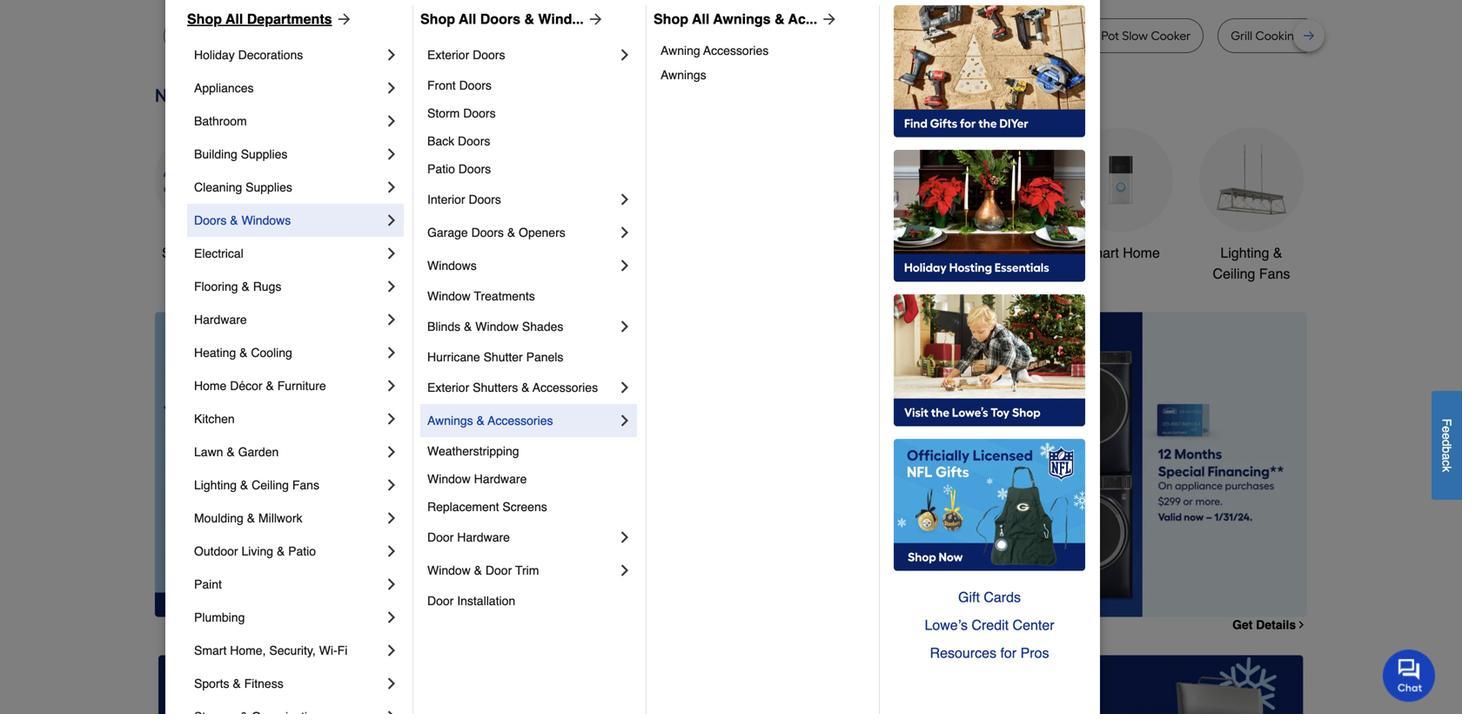 Task type: describe. For each thing, give the bounding box(es) containing it.
0 horizontal spatial lighting & ceiling fans link
[[194, 468, 383, 502]]

outdoor living & patio link
[[194, 535, 383, 568]]

shop all deals
[[162, 245, 253, 261]]

building supplies link
[[194, 138, 383, 171]]

f
[[1441, 419, 1455, 426]]

outdoor living & patio
[[194, 544, 316, 558]]

kitchen link
[[194, 402, 383, 435]]

1 horizontal spatial bathroom link
[[939, 128, 1043, 263]]

moulding & millwork
[[194, 511, 303, 525]]

k
[[1441, 466, 1455, 472]]

storm
[[428, 106, 460, 120]]

0 vertical spatial hardware
[[194, 313, 247, 327]]

moulding
[[194, 511, 244, 525]]

awnings & accessories link
[[428, 404, 617, 437]]

window inside blinds & window shades link
[[476, 320, 519, 334]]

replacement
[[428, 500, 499, 514]]

chevron right image for smart home, security, wi-fi
[[383, 642, 401, 659]]

center
[[1013, 617, 1055, 633]]

patio doors link
[[428, 155, 634, 183]]

home décor & furniture link
[[194, 369, 383, 402]]

chevron right image for bathroom
[[383, 112, 401, 130]]

door for door installation
[[428, 594, 454, 608]]

get details
[[1233, 618, 1297, 632]]

awnings link
[[661, 63, 867, 87]]

shop all doors & wind...
[[421, 11, 584, 27]]

2 pot from the left
[[910, 28, 927, 43]]

chevron right image for interior doors
[[617, 191, 634, 208]]

weatherstripping
[[428, 444, 520, 458]]

1 horizontal spatial windows
[[428, 259, 477, 273]]

window & door trim
[[428, 563, 543, 577]]

shop for shop all doors & wind...
[[421, 11, 455, 27]]

shades
[[522, 320, 564, 334]]

pot for instant pot
[[1008, 28, 1026, 43]]

tools inside tools link
[[452, 245, 485, 261]]

blinds
[[428, 320, 461, 334]]

sports & fitness
[[194, 677, 284, 691]]

pot for crock pot cooking pot
[[839, 28, 857, 43]]

credit
[[972, 617, 1009, 633]]

holiday decorations link
[[194, 38, 383, 71]]

grill
[[1232, 28, 1253, 43]]

back doors link
[[428, 127, 634, 155]]

get up to 2 free select tools or batteries when you buy 1 with select purchases. image
[[158, 655, 522, 714]]

crock pot slow cooker
[[1067, 28, 1191, 43]]

garden
[[238, 445, 279, 459]]

chevron right image for hardware
[[383, 311, 401, 328]]

resources for pros link
[[894, 639, 1086, 667]]

electrical link
[[194, 237, 383, 270]]

patio inside outdoor living & patio link
[[288, 544, 316, 558]]

lowe's
[[925, 617, 968, 633]]

chevron right image for door hardware
[[617, 529, 634, 546]]

wi-
[[319, 644, 338, 657]]

christmas decorations
[[562, 245, 636, 282]]

rack
[[1406, 28, 1433, 43]]

awnings for awnings
[[661, 68, 707, 82]]

window treatments
[[428, 289, 535, 303]]

awning accessories
[[661, 44, 769, 57]]

patio inside patio doors link
[[428, 162, 455, 176]]

garage doors & openers link
[[428, 216, 617, 249]]

window hardware link
[[428, 465, 634, 493]]

garage
[[428, 226, 468, 239]]

1 vertical spatial accessories
[[533, 381, 598, 394]]

hardware for door hardware
[[457, 530, 510, 544]]

get details link
[[1233, 618, 1308, 632]]

chevron right image for cleaning supplies
[[383, 179, 401, 196]]

supplies for cleaning supplies
[[246, 180, 292, 194]]

cleaning supplies
[[194, 180, 292, 194]]

triple slow cooker
[[379, 28, 481, 43]]

back doors
[[428, 134, 491, 148]]

chevron right image for outdoor living & patio
[[383, 543, 401, 560]]

heating
[[194, 346, 236, 360]]

accessories inside 'link'
[[704, 44, 769, 57]]

arrow right image for shop all doors & wind...
[[584, 10, 605, 28]]

up to 30 percent off select grills and accessories. image
[[941, 655, 1304, 714]]

window for hardware
[[428, 472, 471, 486]]

crock for crock pot slow cooker
[[1067, 28, 1099, 43]]

new deals every day during 25 days of deals image
[[155, 81, 1308, 110]]

chevron right image for heating & cooling
[[383, 344, 401, 361]]

chevron right image for building supplies
[[383, 145, 401, 163]]

moulding & millwork link
[[194, 502, 383, 535]]

2 e from the top
[[1441, 433, 1455, 440]]

chevron right image for lawn & garden
[[383, 443, 401, 461]]

deals
[[217, 245, 253, 261]]

paint
[[194, 577, 222, 591]]

holiday decorations
[[194, 48, 303, 62]]

shutter
[[484, 350, 523, 364]]

pros
[[1021, 645, 1050, 661]]

window hardware
[[428, 472, 527, 486]]

2 horizontal spatial arrow right image
[[1276, 464, 1293, 482]]

a
[[1441, 453, 1455, 460]]

sports
[[194, 677, 229, 691]]

& inside 'link'
[[247, 511, 255, 525]]

flooring & rugs link
[[194, 270, 383, 303]]

1 vertical spatial lighting & ceiling fans
[[194, 478, 320, 492]]

furniture
[[278, 379, 326, 393]]

chevron right image for blinds & window shades
[[617, 318, 634, 335]]

shop all departments link
[[187, 9, 353, 30]]

cleaning
[[194, 180, 242, 194]]

window treatments link
[[428, 282, 634, 310]]

home inside home décor & furniture link
[[194, 379, 227, 393]]

doors for front
[[459, 78, 492, 92]]

recommended searches for you heading
[[155, 0, 1308, 4]]

chevron right image for flooring & rugs
[[383, 278, 401, 295]]

doors up "exterior doors" link
[[480, 11, 521, 27]]

lawn & garden
[[194, 445, 279, 459]]

chevron right image for electrical
[[383, 245, 401, 262]]

shop for shop all awnings & ac...
[[654, 11, 689, 27]]

heating & cooling
[[194, 346, 292, 360]]

doors up shop all deals at the left top
[[194, 213, 227, 227]]

1 e from the top
[[1441, 426, 1455, 433]]

holiday
[[194, 48, 235, 62]]

all for deals
[[198, 245, 213, 261]]

awnings for awnings & accessories
[[428, 414, 473, 428]]

front
[[428, 78, 456, 92]]

doors & windows link
[[194, 204, 383, 237]]

gift cards link
[[894, 583, 1086, 611]]

2 cooking from the left
[[1256, 28, 1303, 43]]

fitness
[[244, 677, 284, 691]]

officially licensed n f l gifts. shop now. image
[[894, 439, 1086, 571]]

chevron right image for garage doors & openers
[[617, 224, 634, 241]]

all for awnings
[[692, 11, 710, 27]]

replacement screens link
[[428, 493, 634, 521]]

awnings & accessories
[[428, 414, 553, 428]]

living
[[242, 544, 273, 558]]

f e e d b a c k
[[1441, 419, 1455, 472]]

chevron right image for kitchen
[[383, 410, 401, 428]]

building supplies
[[194, 147, 288, 161]]

1 vertical spatial fans
[[292, 478, 320, 492]]

chevron right image for plumbing
[[383, 609, 401, 626]]

b
[[1441, 446, 1455, 453]]

departments
[[247, 11, 332, 27]]

countertop
[[584, 28, 648, 43]]

chevron right image for exterior doors
[[617, 46, 634, 64]]

1 horizontal spatial bathroom
[[961, 245, 1021, 261]]

shop all awnings & ac... link
[[654, 9, 839, 30]]

flooring
[[194, 280, 238, 293]]

1 vertical spatial ceiling
[[252, 478, 289, 492]]

decorations for holiday
[[238, 48, 303, 62]]

gift cards
[[959, 589, 1021, 605]]

exterior shutters & accessories
[[428, 381, 598, 394]]

instant
[[968, 28, 1006, 43]]

home inside smart home link
[[1124, 245, 1161, 261]]

crock for crock pot cooking pot
[[804, 28, 836, 43]]

blinds & window shades link
[[428, 310, 617, 343]]

windows link
[[428, 249, 617, 282]]

exterior for exterior doors
[[428, 48, 470, 62]]

chevron right image for awnings & accessories
[[617, 412, 634, 429]]

chevron right image inside get details "link"
[[1297, 619, 1308, 630]]

outdoor for outdoor tools & equipment
[[811, 245, 861, 261]]

pot for crock pot slow cooker
[[1102, 28, 1120, 43]]

all for doors
[[459, 11, 477, 27]]

blinds & window shades
[[428, 320, 564, 334]]

0 horizontal spatial lighting
[[194, 478, 237, 492]]

exterior shutters & accessories link
[[428, 371, 617, 404]]

window for treatments
[[428, 289, 471, 303]]

appliances link
[[194, 71, 383, 104]]

arrow left image
[[479, 464, 496, 482]]

replacement screens
[[428, 500, 548, 514]]

equipment
[[827, 266, 894, 282]]



Task type: vqa. For each thing, say whether or not it's contained in the screenshot.
directions
no



Task type: locate. For each thing, give the bounding box(es) containing it.
doors
[[480, 11, 521, 27], [473, 48, 505, 62], [459, 78, 492, 92], [463, 106, 496, 120], [458, 134, 491, 148], [459, 162, 491, 176], [469, 192, 501, 206], [194, 213, 227, 227], [472, 226, 504, 239]]

outdoor for outdoor living & patio
[[194, 544, 238, 558]]

shop up triple slow cooker
[[421, 11, 455, 27]]

shop these last-minute gifts. $99 or less. quantities are limited and won't last. image
[[155, 312, 436, 617]]

0 vertical spatial outdoor
[[811, 245, 861, 261]]

outdoor down the moulding
[[194, 544, 238, 558]]

details
[[1257, 618, 1297, 632]]

visit the lowe's toy shop. image
[[894, 294, 1086, 427]]

hardware down replacement screens
[[457, 530, 510, 544]]

chevron right image for home décor & furniture
[[383, 377, 401, 394]]

exterior down triple slow cooker
[[428, 48, 470, 62]]

hurricane shutter panels link
[[428, 343, 634, 371]]

smart inside smart home link
[[1083, 245, 1120, 261]]

0 vertical spatial supplies
[[241, 147, 288, 161]]

supplies up cleaning supplies
[[241, 147, 288, 161]]

0 vertical spatial home
[[1124, 245, 1161, 261]]

1 horizontal spatial lighting & ceiling fans link
[[1200, 128, 1304, 284]]

1 horizontal spatial arrow right image
[[818, 10, 839, 28]]

arrow right image inside shop all awnings & ac... link
[[818, 10, 839, 28]]

0 horizontal spatial crock
[[804, 28, 836, 43]]

chevron right image for moulding & millwork
[[383, 509, 401, 527]]

3 pot from the left
[[1008, 28, 1026, 43]]

supplies up doors & windows link
[[246, 180, 292, 194]]

treatments
[[474, 289, 535, 303]]

1 cooking from the left
[[860, 28, 907, 43]]

plumbing
[[194, 610, 245, 624]]

storm doors
[[428, 106, 496, 120]]

chevron right image for exterior shutters & accessories
[[617, 379, 634, 396]]

1 vertical spatial patio
[[288, 544, 316, 558]]

awnings down the awning at the left top of the page
[[661, 68, 707, 82]]

0 horizontal spatial cooking
[[860, 28, 907, 43]]

interior
[[428, 192, 466, 206]]

chevron right image for window & door trim
[[617, 562, 634, 579]]

cards
[[984, 589, 1021, 605]]

decorations down christmas
[[562, 266, 636, 282]]

door left installation
[[428, 594, 454, 608]]

1 vertical spatial lighting
[[194, 478, 237, 492]]

1 horizontal spatial cooking
[[1256, 28, 1303, 43]]

1 vertical spatial lighting & ceiling fans link
[[194, 468, 383, 502]]

1 cooker from the left
[[441, 28, 481, 43]]

decorations for christmas
[[562, 266, 636, 282]]

0 vertical spatial decorations
[[238, 48, 303, 62]]

hurricane shutter panels
[[428, 350, 564, 364]]

paint link
[[194, 568, 383, 601]]

2 vertical spatial door
[[428, 594, 454, 608]]

doors down back doors
[[459, 162, 491, 176]]

back
[[428, 134, 455, 148]]

security,
[[269, 644, 316, 657]]

electrical
[[194, 246, 244, 260]]

window up replacement
[[428, 472, 471, 486]]

all right shop
[[198, 245, 213, 261]]

0 horizontal spatial tools
[[452, 245, 485, 261]]

shop inside shop all awnings & ac... link
[[654, 11, 689, 27]]

1 horizontal spatial cooker
[[1152, 28, 1191, 43]]

window up blinds at the top of the page
[[428, 289, 471, 303]]

1 horizontal spatial crock
[[1067, 28, 1099, 43]]

1 horizontal spatial shop
[[421, 11, 455, 27]]

0 vertical spatial fans
[[1260, 266, 1291, 282]]

shop inside shop all departments link
[[187, 11, 222, 27]]

shop up the awning at the left top of the page
[[654, 11, 689, 27]]

chevron right image for windows
[[617, 257, 634, 274]]

shutters
[[473, 381, 518, 394]]

tools up "equipment"
[[865, 245, 897, 261]]

all
[[226, 11, 243, 27], [459, 11, 477, 27], [692, 11, 710, 27], [198, 245, 213, 261]]

smart home, security, wi-fi link
[[194, 634, 383, 667]]

2 slow from the left
[[1123, 28, 1149, 43]]

doors for garage
[[472, 226, 504, 239]]

2 exterior from the top
[[428, 381, 470, 394]]

0 horizontal spatial arrow right image
[[584, 10, 605, 28]]

2 vertical spatial awnings
[[428, 414, 473, 428]]

ceiling
[[1213, 266, 1256, 282], [252, 478, 289, 492]]

window for &
[[428, 563, 471, 577]]

1 horizontal spatial tools
[[865, 245, 897, 261]]

& inside outdoor tools & equipment
[[901, 245, 910, 261]]

supplies inside cleaning supplies link
[[246, 180, 292, 194]]

2 vertical spatial hardware
[[457, 530, 510, 544]]

smart for smart home
[[1083, 245, 1120, 261]]

tools inside outdoor tools & equipment
[[865, 245, 897, 261]]

0 vertical spatial exterior
[[428, 48, 470, 62]]

resources for pros
[[930, 645, 1050, 661]]

for
[[1001, 645, 1017, 661]]

e up d at the bottom right of the page
[[1441, 426, 1455, 433]]

supplies for building supplies
[[241, 147, 288, 161]]

0 horizontal spatial home
[[194, 379, 227, 393]]

christmas
[[568, 245, 630, 261]]

window inside window treatments link
[[428, 289, 471, 303]]

grill cooking grate & warming rack
[[1232, 28, 1433, 43]]

1 vertical spatial smart
[[194, 644, 227, 657]]

hardware down flooring
[[194, 313, 247, 327]]

shop
[[162, 245, 194, 261]]

door down replacement
[[428, 530, 454, 544]]

chevron right image for appliances
[[383, 79, 401, 97]]

1 crock from the left
[[804, 28, 836, 43]]

0 horizontal spatial bathroom link
[[194, 104, 383, 138]]

doors for storm
[[463, 106, 496, 120]]

shop up holiday
[[187, 11, 222, 27]]

accessories up weatherstripping link
[[488, 414, 553, 428]]

chevron right image for holiday decorations
[[383, 46, 401, 64]]

window up hurricane shutter panels
[[476, 320, 519, 334]]

interior doors link
[[428, 183, 617, 216]]

lighting & ceiling fans link
[[1200, 128, 1304, 284], [194, 468, 383, 502]]

0 horizontal spatial shop
[[187, 11, 222, 27]]

cooker left grill
[[1152, 28, 1191, 43]]

lawn
[[194, 445, 223, 459]]

scroll to item #5 image
[[968, 585, 1010, 592]]

0 vertical spatial awnings
[[714, 11, 771, 27]]

hardware link
[[194, 303, 383, 336]]

patio
[[428, 162, 455, 176], [288, 544, 316, 558]]

triple
[[379, 28, 409, 43]]

1 vertical spatial supplies
[[246, 180, 292, 194]]

awnings down recommended searches for you heading
[[714, 11, 771, 27]]

scroll to item #4 image
[[926, 585, 968, 592]]

bathroom
[[194, 114, 247, 128], [961, 245, 1021, 261]]

arrow right image for shop all awnings & ac...
[[818, 10, 839, 28]]

tools down garage
[[452, 245, 485, 261]]

all for departments
[[226, 11, 243, 27]]

0 vertical spatial smart
[[1083, 245, 1120, 261]]

accessories
[[704, 44, 769, 57], [533, 381, 598, 394], [488, 414, 553, 428]]

window inside window hardware link
[[428, 472, 471, 486]]

panels
[[526, 350, 564, 364]]

tools link
[[416, 128, 521, 263]]

1 shop from the left
[[187, 11, 222, 27]]

0 vertical spatial bathroom
[[194, 114, 247, 128]]

1 vertical spatial door
[[486, 563, 512, 577]]

arrow right image
[[332, 10, 353, 28]]

exterior down 'hurricane'
[[428, 381, 470, 394]]

0 vertical spatial patio
[[428, 162, 455, 176]]

rugs
[[253, 280, 282, 293]]

cooker up exterior doors
[[441, 28, 481, 43]]

0 vertical spatial ceiling
[[1213, 266, 1256, 282]]

0 horizontal spatial fans
[[292, 478, 320, 492]]

awning
[[661, 44, 701, 57]]

resources
[[930, 645, 997, 661]]

doors down shop all doors & wind...
[[473, 48, 505, 62]]

0 horizontal spatial cooker
[[441, 28, 481, 43]]

door installation
[[428, 594, 516, 608]]

openers
[[519, 226, 566, 239]]

1 horizontal spatial smart
[[1083, 245, 1120, 261]]

chevron right image for doors & windows
[[383, 212, 401, 229]]

up to 35 percent off select small appliances. image
[[550, 655, 913, 714]]

lighting
[[1221, 245, 1270, 261], [194, 478, 237, 492]]

doors for exterior
[[473, 48, 505, 62]]

1 horizontal spatial home
[[1124, 245, 1161, 261]]

holiday hosting essentials. image
[[894, 150, 1086, 282]]

windows down garage
[[428, 259, 477, 273]]

patio down back at the top left of the page
[[428, 162, 455, 176]]

crock right instant pot
[[1067, 28, 1099, 43]]

1 vertical spatial outdoor
[[194, 544, 238, 558]]

1 tools from the left
[[452, 245, 485, 261]]

up to 30 percent off select major appliances. plus, save up to an extra $750 on major appliances. image
[[464, 312, 1308, 617]]

patio up paint link
[[288, 544, 316, 558]]

doors for back
[[458, 134, 491, 148]]

millwork
[[259, 511, 303, 525]]

e up b
[[1441, 433, 1455, 440]]

1 horizontal spatial slow
[[1123, 28, 1149, 43]]

1 horizontal spatial outdoor
[[811, 245, 861, 261]]

exterior
[[428, 48, 470, 62], [428, 381, 470, 394]]

slow
[[412, 28, 438, 43], [1123, 28, 1149, 43]]

doors for patio
[[459, 162, 491, 176]]

exterior doors
[[428, 48, 505, 62]]

0 horizontal spatial awnings
[[428, 414, 473, 428]]

shop all doors & wind... link
[[421, 9, 605, 30]]

doors right garage
[[472, 226, 504, 239]]

1 vertical spatial awnings
[[661, 68, 707, 82]]

0 horizontal spatial outdoor
[[194, 544, 238, 558]]

1 vertical spatial bathroom
[[961, 245, 1021, 261]]

0 vertical spatial lighting
[[1221, 245, 1270, 261]]

shop all awnings & ac...
[[654, 11, 818, 27]]

1 exterior from the top
[[428, 48, 470, 62]]

decorations down shop all departments link
[[238, 48, 303, 62]]

0 vertical spatial accessories
[[704, 44, 769, 57]]

1 horizontal spatial ceiling
[[1213, 266, 1256, 282]]

fi
[[338, 644, 348, 657]]

0 horizontal spatial windows
[[242, 213, 291, 227]]

1 slow from the left
[[412, 28, 438, 43]]

supplies inside building supplies "link"
[[241, 147, 288, 161]]

chat invite button image
[[1384, 649, 1437, 702]]

3 shop from the left
[[654, 11, 689, 27]]

1 horizontal spatial lighting
[[1221, 245, 1270, 261]]

0 horizontal spatial bathroom
[[194, 114, 247, 128]]

installation
[[457, 594, 516, 608]]

0 horizontal spatial decorations
[[238, 48, 303, 62]]

1 horizontal spatial lighting & ceiling fans
[[1213, 245, 1291, 282]]

find gifts for the diyer. image
[[894, 5, 1086, 138]]

1 vertical spatial hardware
[[474, 472, 527, 486]]

cooking
[[860, 28, 907, 43], [1256, 28, 1303, 43]]

chevron right image for lighting & ceiling fans
[[383, 476, 401, 494]]

1 vertical spatial windows
[[428, 259, 477, 273]]

0 horizontal spatial smart
[[194, 644, 227, 657]]

4 pot from the left
[[1102, 28, 1120, 43]]

door left trim
[[486, 563, 512, 577]]

shop inside shop all doors & wind... link
[[421, 11, 455, 27]]

1 vertical spatial exterior
[[428, 381, 470, 394]]

0 vertical spatial windows
[[242, 213, 291, 227]]

0 horizontal spatial slow
[[412, 28, 438, 43]]

1 horizontal spatial decorations
[[562, 266, 636, 282]]

scroll to item #2 image
[[843, 585, 884, 592]]

outdoor inside outdoor tools & equipment
[[811, 245, 861, 261]]

outdoor
[[811, 245, 861, 261], [194, 544, 238, 558]]

fans
[[1260, 266, 1291, 282], [292, 478, 320, 492]]

2 vertical spatial accessories
[[488, 414, 553, 428]]

0 horizontal spatial patio
[[288, 544, 316, 558]]

all up holiday decorations
[[226, 11, 243, 27]]

home
[[1124, 245, 1161, 261], [194, 379, 227, 393]]

2 horizontal spatial awnings
[[714, 11, 771, 27]]

shop
[[187, 11, 222, 27], [421, 11, 455, 27], [654, 11, 689, 27]]

2 horizontal spatial shop
[[654, 11, 689, 27]]

2 shop from the left
[[421, 11, 455, 27]]

hardware up replacement screens
[[474, 472, 527, 486]]

accessories down panels
[[533, 381, 598, 394]]

hardware for window hardware
[[474, 472, 527, 486]]

crock
[[804, 28, 836, 43], [1067, 28, 1099, 43]]

windows down cleaning supplies link
[[242, 213, 291, 227]]

lighting & ceiling fans
[[1213, 245, 1291, 282], [194, 478, 320, 492]]

doors up "storm doors" on the left top of the page
[[459, 78, 492, 92]]

doors down "storm doors" on the left top of the page
[[458, 134, 491, 148]]

awnings
[[714, 11, 771, 27], [661, 68, 707, 82], [428, 414, 473, 428]]

bathroom link
[[194, 104, 383, 138], [939, 128, 1043, 263]]

chevron right image for paint
[[383, 576, 401, 593]]

accessories down shop all awnings & ac...
[[704, 44, 769, 57]]

0 vertical spatial door
[[428, 530, 454, 544]]

interior doors
[[428, 192, 501, 206]]

1 pot from the left
[[839, 28, 857, 43]]

outdoor tools & equipment
[[811, 245, 910, 282]]

get
[[1233, 618, 1253, 632]]

0 vertical spatial lighting & ceiling fans link
[[1200, 128, 1304, 284]]

c
[[1441, 460, 1455, 466]]

arrow right image
[[584, 10, 605, 28], [818, 10, 839, 28], [1276, 464, 1293, 482]]

0 vertical spatial lighting & ceiling fans
[[1213, 245, 1291, 282]]

chevron right image
[[383, 145, 401, 163], [383, 278, 401, 295], [617, 318, 634, 335], [383, 377, 401, 394], [617, 412, 634, 429], [383, 509, 401, 527], [617, 529, 634, 546], [383, 642, 401, 659], [383, 675, 401, 692], [383, 708, 401, 714]]

2 crock from the left
[[1067, 28, 1099, 43]]

2 cooker from the left
[[1152, 28, 1191, 43]]

lawn & garden link
[[194, 435, 383, 468]]

2 tools from the left
[[865, 245, 897, 261]]

shop for shop all departments
[[187, 11, 222, 27]]

1 vertical spatial home
[[194, 379, 227, 393]]

exterior doors link
[[428, 38, 617, 71]]

décor
[[230, 379, 263, 393]]

window & door trim link
[[428, 554, 617, 587]]

crock down ac...
[[804, 28, 836, 43]]

1 horizontal spatial fans
[[1260, 266, 1291, 282]]

all up exterior doors
[[459, 11, 477, 27]]

doors for interior
[[469, 192, 501, 206]]

smart home, security, wi-fi
[[194, 644, 348, 657]]

smart for smart home, security, wi-fi
[[194, 644, 227, 657]]

door hardware link
[[428, 521, 617, 554]]

outdoor up "equipment"
[[811, 245, 861, 261]]

1 horizontal spatial awnings
[[661, 68, 707, 82]]

1 horizontal spatial patio
[[428, 162, 455, 176]]

1 vertical spatial decorations
[[562, 266, 636, 282]]

0 horizontal spatial ceiling
[[252, 478, 289, 492]]

smart inside smart home, security, wi-fi link
[[194, 644, 227, 657]]

chevron right image
[[383, 46, 401, 64], [617, 46, 634, 64], [383, 79, 401, 97], [383, 112, 401, 130], [383, 179, 401, 196], [617, 191, 634, 208], [383, 212, 401, 229], [617, 224, 634, 241], [383, 245, 401, 262], [617, 257, 634, 274], [383, 311, 401, 328], [383, 344, 401, 361], [617, 379, 634, 396], [383, 410, 401, 428], [383, 443, 401, 461], [383, 476, 401, 494], [383, 543, 401, 560], [617, 562, 634, 579], [383, 576, 401, 593], [383, 609, 401, 626], [1297, 619, 1308, 630]]

window up the door installation
[[428, 563, 471, 577]]

0 horizontal spatial lighting & ceiling fans
[[194, 478, 320, 492]]

door for door hardware
[[428, 530, 454, 544]]

awnings up weatherstripping
[[428, 414, 473, 428]]

pot
[[839, 28, 857, 43], [910, 28, 927, 43], [1008, 28, 1026, 43], [1102, 28, 1120, 43]]

all up awning accessories
[[692, 11, 710, 27]]

arrow right image inside shop all doors & wind... link
[[584, 10, 605, 28]]

doors down front doors
[[463, 106, 496, 120]]

doors up garage doors & openers
[[469, 192, 501, 206]]

exterior for exterior shutters & accessories
[[428, 381, 470, 394]]

chevron right image for sports & fitness
[[383, 675, 401, 692]]



